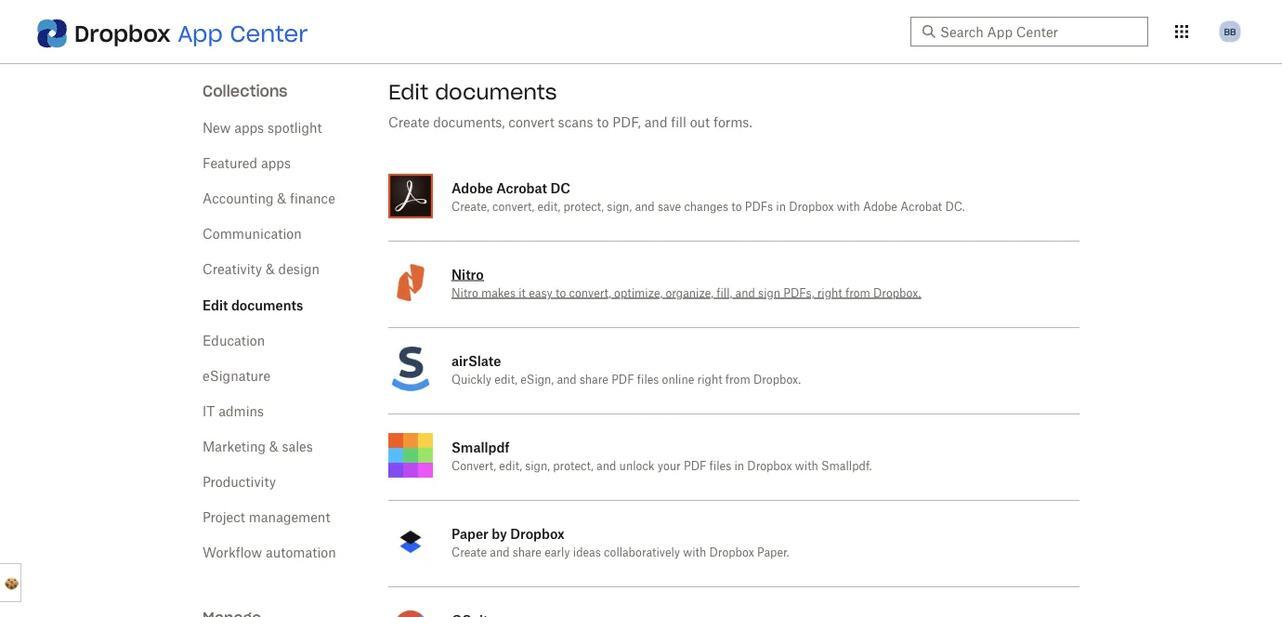 Task type: describe. For each thing, give the bounding box(es) containing it.
pdf inside airslate quickly edit, esign, and share pdf files online right from dropbox.
[[612, 375, 634, 386]]

admins
[[219, 405, 264, 418]]

bb button
[[1216, 17, 1246, 46]]

finance
[[290, 192, 335, 205]]

1 vertical spatial acrobat
[[901, 202, 943, 213]]

smallpdf
[[452, 439, 510, 455]]

marketing & sales link
[[203, 441, 313, 454]]

in inside 'smallpdf convert, edit, sign, protect, and unlock your pdf files in dropbox with smallpdf.'
[[735, 461, 745, 472]]

0 horizontal spatial edit
[[203, 297, 228, 313]]

workflow
[[203, 547, 262, 560]]

collections
[[203, 81, 288, 100]]

project
[[203, 511, 245, 524]]

esignature
[[203, 370, 271, 383]]

by
[[492, 526, 507, 541]]

edit, for airslate
[[495, 375, 518, 386]]

dropbox left paper.
[[710, 547, 755, 559]]

& for design
[[266, 263, 275, 276]]

online
[[662, 375, 695, 386]]

save
[[658, 202, 682, 213]]

pdfs
[[745, 202, 773, 213]]

it
[[203, 405, 215, 418]]

sign, inside 'smallpdf convert, edit, sign, protect, and unlock your pdf files in dropbox with smallpdf.'
[[525, 461, 550, 472]]

and inside adobe acrobat dc create, convert, edit, protect, sign, and save changes to pdfs in dropbox with adobe acrobat dc.
[[635, 202, 655, 213]]

esign,
[[521, 375, 554, 386]]

fill,
[[717, 288, 733, 299]]

pdf,
[[613, 116, 641, 129]]

smallpdf.
[[822, 461, 872, 472]]

bb
[[1225, 26, 1237, 37]]

education link
[[203, 335, 265, 348]]

0 horizontal spatial documents
[[231, 297, 303, 313]]

with inside adobe acrobat dc create, convert, edit, protect, sign, and save changes to pdfs in dropbox with adobe acrobat dc.
[[837, 202, 860, 213]]

scans
[[558, 116, 594, 129]]

airslate
[[452, 353, 501, 369]]

documents,
[[433, 116, 505, 129]]

apps for new
[[234, 122, 264, 135]]

right inside 'nitro nitro makes it easy to convert, optimize, organize, fill, and sign pdfs, right from dropbox.'
[[818, 288, 843, 299]]

paper
[[452, 526, 489, 541]]

pdfs,
[[784, 288, 815, 299]]

smallpdf convert, edit, sign, protect, and unlock your pdf files in dropbox with smallpdf.
[[452, 439, 872, 472]]

protect, inside adobe acrobat dc create, convert, edit, protect, sign, and save changes to pdfs in dropbox with adobe acrobat dc.
[[564, 202, 604, 213]]

2 nitro from the top
[[452, 288, 478, 299]]

1 nitro from the top
[[452, 266, 484, 282]]

dropbox. inside 'nitro nitro makes it easy to convert, optimize, organize, fill, and sign pdfs, right from dropbox.'
[[874, 288, 921, 299]]

dropbox left 'app'
[[74, 19, 171, 47]]

featured apps link
[[203, 157, 291, 170]]

share for dropbox
[[513, 547, 542, 559]]

convert, inside adobe acrobat dc create, convert, edit, protect, sign, and save changes to pdfs in dropbox with adobe acrobat dc.
[[493, 202, 535, 213]]

sales
[[282, 441, 313, 454]]

your
[[658, 461, 681, 472]]

communication link
[[203, 228, 302, 241]]

to inside 'nitro nitro makes it easy to convert, optimize, organize, fill, and sign pdfs, right from dropbox.'
[[556, 288, 566, 299]]

marketing
[[203, 441, 266, 454]]

forms.
[[714, 116, 753, 129]]

featured apps
[[203, 157, 291, 170]]

esignature link
[[203, 370, 271, 383]]

quickly
[[452, 375, 492, 386]]

project management link
[[203, 511, 330, 524]]

easy
[[529, 288, 553, 299]]

it admins link
[[203, 405, 264, 418]]

makes
[[481, 288, 516, 299]]

creativity & design link
[[203, 263, 320, 276]]

center
[[230, 19, 308, 47]]

0 horizontal spatial create
[[389, 116, 430, 129]]

creativity & design
[[203, 263, 320, 276]]

files inside 'smallpdf convert, edit, sign, protect, and unlock your pdf files in dropbox with smallpdf.'
[[710, 461, 732, 472]]

early
[[545, 547, 570, 559]]



Task type: locate. For each thing, give the bounding box(es) containing it.
2 horizontal spatial to
[[732, 202, 742, 213]]

right right pdfs,
[[818, 288, 843, 299]]

1 horizontal spatial pdf
[[684, 461, 707, 472]]

from inside 'nitro nitro makes it easy to convert, optimize, organize, fill, and sign pdfs, right from dropbox.'
[[846, 288, 871, 299]]

0 vertical spatial convert,
[[493, 202, 535, 213]]

new apps spotlight link
[[203, 122, 322, 135]]

1 vertical spatial adobe
[[863, 202, 898, 213]]

& left finance
[[277, 192, 286, 205]]

in
[[776, 202, 786, 213], [735, 461, 745, 472]]

create,
[[452, 202, 490, 213]]

1 horizontal spatial documents
[[435, 79, 557, 105]]

0 vertical spatial edit,
[[538, 202, 561, 213]]

1 vertical spatial to
[[732, 202, 742, 213]]

1 vertical spatial create
[[452, 547, 487, 559]]

acrobat
[[497, 180, 547, 196], [901, 202, 943, 213]]

edit, down smallpdf
[[499, 461, 522, 472]]

1 vertical spatial convert,
[[569, 288, 611, 299]]

with left smallpdf.
[[796, 461, 819, 472]]

acrobat left 'dc.'
[[901, 202, 943, 213]]

from right pdfs,
[[846, 288, 871, 299]]

sign, left 'save'
[[607, 202, 632, 213]]

0 vertical spatial &
[[277, 192, 286, 205]]

edit, for smallpdf
[[499, 461, 522, 472]]

new apps spotlight
[[203, 122, 322, 135]]

0 vertical spatial dropbox.
[[874, 288, 921, 299]]

1 horizontal spatial sign,
[[607, 202, 632, 213]]

right
[[818, 288, 843, 299], [698, 375, 723, 386]]

right right online
[[698, 375, 723, 386]]

1 vertical spatial dropbox.
[[754, 375, 801, 386]]

1 vertical spatial files
[[710, 461, 732, 472]]

productivity link
[[203, 476, 276, 489]]

and inside 'nitro nitro makes it easy to convert, optimize, organize, fill, and sign pdfs, right from dropbox.'
[[736, 288, 756, 299]]

convert, inside 'nitro nitro makes it easy to convert, optimize, organize, fill, and sign pdfs, right from dropbox.'
[[569, 288, 611, 299]]

creativity
[[203, 263, 262, 276]]

workflow automation link
[[203, 547, 336, 560]]

2 vertical spatial with
[[683, 547, 707, 559]]

files left online
[[637, 375, 659, 386]]

1 horizontal spatial from
[[846, 288, 871, 299]]

to left pdfs
[[732, 202, 742, 213]]

edit,
[[538, 202, 561, 213], [495, 375, 518, 386], [499, 461, 522, 472]]

accounting
[[203, 192, 274, 205]]

to left the pdf,
[[597, 116, 609, 129]]

in inside adobe acrobat dc create, convert, edit, protect, sign, and save changes to pdfs in dropbox with adobe acrobat dc.
[[776, 202, 786, 213]]

2 horizontal spatial with
[[837, 202, 860, 213]]

productivity
[[203, 476, 276, 489]]

0 vertical spatial protect,
[[564, 202, 604, 213]]

sign, inside adobe acrobat dc create, convert, edit, protect, sign, and save changes to pdfs in dropbox with adobe acrobat dc.
[[607, 202, 632, 213]]

acrobat left dc
[[497, 180, 547, 196]]

and down by
[[490, 547, 510, 559]]

0 horizontal spatial adobe
[[452, 180, 493, 196]]

dropbox inside adobe acrobat dc create, convert, edit, protect, sign, and save changes to pdfs in dropbox with adobe acrobat dc.
[[789, 202, 834, 213]]

0 vertical spatial files
[[637, 375, 659, 386]]

1 vertical spatial edit
[[203, 297, 228, 313]]

0 horizontal spatial share
[[513, 547, 542, 559]]

1 vertical spatial sign,
[[525, 461, 550, 472]]

files right your
[[710, 461, 732, 472]]

share inside airslate quickly edit, esign, and share pdf files online right from dropbox.
[[580, 375, 609, 386]]

pdf left online
[[612, 375, 634, 386]]

0 vertical spatial to
[[597, 116, 609, 129]]

0 horizontal spatial with
[[683, 547, 707, 559]]

app
[[178, 19, 223, 47]]

dropbox.
[[874, 288, 921, 299], [754, 375, 801, 386]]

1 vertical spatial apps
[[261, 157, 291, 170]]

0 horizontal spatial pdf
[[612, 375, 634, 386]]

sign,
[[607, 202, 632, 213], [525, 461, 550, 472]]

edit, left esign,
[[495, 375, 518, 386]]

1 vertical spatial in
[[735, 461, 745, 472]]

edit documents up documents,
[[389, 79, 557, 105]]

1 horizontal spatial in
[[776, 202, 786, 213]]

1 horizontal spatial right
[[818, 288, 843, 299]]

0 horizontal spatial sign,
[[525, 461, 550, 472]]

0 vertical spatial with
[[837, 202, 860, 213]]

1 horizontal spatial create
[[452, 547, 487, 559]]

1 vertical spatial right
[[698, 375, 723, 386]]

protect,
[[564, 202, 604, 213], [553, 461, 594, 472]]

communication
[[203, 228, 302, 241]]

convert,
[[493, 202, 535, 213], [569, 288, 611, 299]]

spotlight
[[268, 122, 322, 135]]

0 horizontal spatial files
[[637, 375, 659, 386]]

automation
[[266, 547, 336, 560]]

adobe acrobat dc create, convert, edit, protect, sign, and save changes to pdfs in dropbox with adobe acrobat dc.
[[452, 180, 965, 213]]

1 vertical spatial documents
[[231, 297, 303, 313]]

nitro up makes
[[452, 266, 484, 282]]

1 horizontal spatial edit documents
[[389, 79, 557, 105]]

edit documents down creativity & design link
[[203, 297, 303, 313]]

with inside paper by dropbox create and share early ideas collaboratively with dropbox paper.
[[683, 547, 707, 559]]

and left unlock
[[597, 461, 617, 472]]

&
[[277, 192, 286, 205], [266, 263, 275, 276], [269, 441, 279, 454]]

0 vertical spatial pdf
[[612, 375, 634, 386]]

1 vertical spatial with
[[796, 461, 819, 472]]

1 vertical spatial pdf
[[684, 461, 707, 472]]

edit, inside airslate quickly edit, esign, and share pdf files online right from dropbox.
[[495, 375, 518, 386]]

to right easy on the top of page
[[556, 288, 566, 299]]

convert
[[509, 116, 555, 129]]

create left documents,
[[389, 116, 430, 129]]

edit documents link
[[203, 297, 303, 313]]

and left fill
[[645, 116, 668, 129]]

0 vertical spatial right
[[818, 288, 843, 299]]

share
[[580, 375, 609, 386], [513, 547, 542, 559]]

0 vertical spatial sign,
[[607, 202, 632, 213]]

in right pdfs
[[776, 202, 786, 213]]

0 horizontal spatial right
[[698, 375, 723, 386]]

adobe up the create,
[[452, 180, 493, 196]]

1 vertical spatial edit documents
[[203, 297, 303, 313]]

0 vertical spatial adobe
[[452, 180, 493, 196]]

nitro left makes
[[452, 288, 478, 299]]

dropbox up early
[[510, 526, 565, 541]]

unlock
[[620, 461, 655, 472]]

accounting & finance
[[203, 192, 335, 205]]

create documents, convert scans to pdf, and fill out forms.
[[389, 116, 753, 129]]

edit, inside adobe acrobat dc create, convert, edit, protect, sign, and save changes to pdfs in dropbox with adobe acrobat dc.
[[538, 202, 561, 213]]

edit
[[389, 79, 429, 105], [203, 297, 228, 313]]

& left sales
[[269, 441, 279, 454]]

0 vertical spatial edit documents
[[389, 79, 557, 105]]

nitro
[[452, 266, 484, 282], [452, 288, 478, 299]]

documents down creativity & design link
[[231, 297, 303, 313]]

edit, down dc
[[538, 202, 561, 213]]

management
[[249, 511, 330, 524]]

0 vertical spatial from
[[846, 288, 871, 299]]

Search App Center text field
[[941, 21, 1138, 42]]

it admins
[[203, 405, 264, 418]]

0 vertical spatial share
[[580, 375, 609, 386]]

and right esign,
[[557, 375, 577, 386]]

documents
[[435, 79, 557, 105], [231, 297, 303, 313]]

and right "fill,"
[[736, 288, 756, 299]]

pdf
[[612, 375, 634, 386], [684, 461, 707, 472]]

new
[[203, 122, 231, 135]]

with right pdfs
[[837, 202, 860, 213]]

dc.
[[946, 202, 965, 213]]

0 vertical spatial edit
[[389, 79, 429, 105]]

apps up accounting & finance
[[261, 157, 291, 170]]

1 vertical spatial &
[[266, 263, 275, 276]]

dropbox right pdfs
[[789, 202, 834, 213]]

to
[[597, 116, 609, 129], [732, 202, 742, 213], [556, 288, 566, 299]]

1 vertical spatial from
[[726, 375, 751, 386]]

documents up documents,
[[435, 79, 557, 105]]

and inside 'smallpdf convert, edit, sign, protect, and unlock your pdf files in dropbox with smallpdf.'
[[597, 461, 617, 472]]

share right esign,
[[580, 375, 609, 386]]

dropbox left smallpdf.
[[748, 461, 792, 472]]

files inside airslate quickly edit, esign, and share pdf files online right from dropbox.
[[637, 375, 659, 386]]

workflow automation
[[203, 547, 336, 560]]

dc
[[551, 180, 571, 196]]

project management
[[203, 511, 330, 524]]

paper.
[[758, 547, 790, 559]]

1 horizontal spatial convert,
[[569, 288, 611, 299]]

0 horizontal spatial edit documents
[[203, 297, 303, 313]]

nitro nitro makes it easy to convert, optimize, organize, fill, and sign pdfs, right from dropbox.
[[452, 266, 921, 299]]

share inside paper by dropbox create and share early ideas collaboratively with dropbox paper.
[[513, 547, 542, 559]]

pdf right your
[[684, 461, 707, 472]]

& for finance
[[277, 192, 286, 205]]

create
[[389, 116, 430, 129], [452, 547, 487, 559]]

sign, right convert,
[[525, 461, 550, 472]]

1 horizontal spatial adobe
[[863, 202, 898, 213]]

1 horizontal spatial dropbox.
[[874, 288, 921, 299]]

1 horizontal spatial share
[[580, 375, 609, 386]]

1 vertical spatial nitro
[[452, 288, 478, 299]]

pdf inside 'smallpdf convert, edit, sign, protect, and unlock your pdf files in dropbox with smallpdf.'
[[684, 461, 707, 472]]

convert,
[[452, 461, 496, 472]]

share for edit,
[[580, 375, 609, 386]]

adobe
[[452, 180, 493, 196], [863, 202, 898, 213]]

with
[[837, 202, 860, 213], [796, 461, 819, 472], [683, 547, 707, 559]]

accounting & finance link
[[203, 192, 335, 205]]

0 horizontal spatial in
[[735, 461, 745, 472]]

2 vertical spatial edit,
[[499, 461, 522, 472]]

2 vertical spatial &
[[269, 441, 279, 454]]

protect, left unlock
[[553, 461, 594, 472]]

1 horizontal spatial with
[[796, 461, 819, 472]]

adobe left 'dc.'
[[863, 202, 898, 213]]

create down paper
[[452, 547, 487, 559]]

0 horizontal spatial to
[[556, 288, 566, 299]]

and inside airslate quickly edit, esign, and share pdf files online right from dropbox.
[[557, 375, 577, 386]]

edit, inside 'smallpdf convert, edit, sign, protect, and unlock your pdf files in dropbox with smallpdf.'
[[499, 461, 522, 472]]

dropbox. inside airslate quickly edit, esign, and share pdf files online right from dropbox.
[[754, 375, 801, 386]]

with right collaboratively
[[683, 547, 707, 559]]

0 horizontal spatial acrobat
[[497, 180, 547, 196]]

from inside airslate quickly edit, esign, and share pdf files online right from dropbox.
[[726, 375, 751, 386]]

0 vertical spatial nitro
[[452, 266, 484, 282]]

out
[[690, 116, 710, 129]]

protect, inside 'smallpdf convert, edit, sign, protect, and unlock your pdf files in dropbox with smallpdf.'
[[553, 461, 594, 472]]

sign
[[759, 288, 781, 299]]

dropbox inside 'smallpdf convert, edit, sign, protect, and unlock your pdf files in dropbox with smallpdf.'
[[748, 461, 792, 472]]

optimize,
[[615, 288, 663, 299]]

dropbox app center
[[74, 19, 308, 47]]

1 horizontal spatial acrobat
[[901, 202, 943, 213]]

create inside paper by dropbox create and share early ideas collaboratively with dropbox paper.
[[452, 547, 487, 559]]

it
[[519, 288, 526, 299]]

changes
[[685, 202, 729, 213]]

0 vertical spatial in
[[776, 202, 786, 213]]

right inside airslate quickly edit, esign, and share pdf files online right from dropbox.
[[698, 375, 723, 386]]

1 horizontal spatial to
[[597, 116, 609, 129]]

fill
[[671, 116, 687, 129]]

files
[[637, 375, 659, 386], [710, 461, 732, 472]]

organize,
[[666, 288, 714, 299]]

collaboratively
[[604, 547, 680, 559]]

with inside 'smallpdf convert, edit, sign, protect, and unlock your pdf files in dropbox with smallpdf.'
[[796, 461, 819, 472]]

1 horizontal spatial files
[[710, 461, 732, 472]]

2 vertical spatial to
[[556, 288, 566, 299]]

1 vertical spatial share
[[513, 547, 542, 559]]

convert, left optimize,
[[569, 288, 611, 299]]

& left the design
[[266, 263, 275, 276]]

paper by dropbox create and share early ideas collaboratively with dropbox paper.
[[452, 526, 790, 559]]

1 horizontal spatial edit
[[389, 79, 429, 105]]

from
[[846, 288, 871, 299], [726, 375, 751, 386]]

from right online
[[726, 375, 751, 386]]

share left early
[[513, 547, 542, 559]]

marketing & sales
[[203, 441, 313, 454]]

and left 'save'
[[635, 202, 655, 213]]

airslate quickly edit, esign, and share pdf files online right from dropbox.
[[452, 353, 801, 386]]

0 horizontal spatial convert,
[[493, 202, 535, 213]]

apps right new
[[234, 122, 264, 135]]

in right your
[[735, 461, 745, 472]]

0 vertical spatial acrobat
[[497, 180, 547, 196]]

0 horizontal spatial dropbox.
[[754, 375, 801, 386]]

ideas
[[573, 547, 601, 559]]

0 vertical spatial apps
[[234, 122, 264, 135]]

1 vertical spatial protect,
[[553, 461, 594, 472]]

& for sales
[[269, 441, 279, 454]]

to inside adobe acrobat dc create, convert, edit, protect, sign, and save changes to pdfs in dropbox with adobe acrobat dc.
[[732, 202, 742, 213]]

1 vertical spatial edit,
[[495, 375, 518, 386]]

edit documents
[[389, 79, 557, 105], [203, 297, 303, 313]]

featured
[[203, 157, 258, 170]]

education
[[203, 335, 265, 348]]

0 vertical spatial create
[[389, 116, 430, 129]]

protect, down dc
[[564, 202, 604, 213]]

apps for featured
[[261, 157, 291, 170]]

and inside paper by dropbox create and share early ideas collaboratively with dropbox paper.
[[490, 547, 510, 559]]

0 horizontal spatial from
[[726, 375, 751, 386]]

design
[[278, 263, 320, 276]]

convert, right the create,
[[493, 202, 535, 213]]

0 vertical spatial documents
[[435, 79, 557, 105]]



Task type: vqa. For each thing, say whether or not it's contained in the screenshot.


